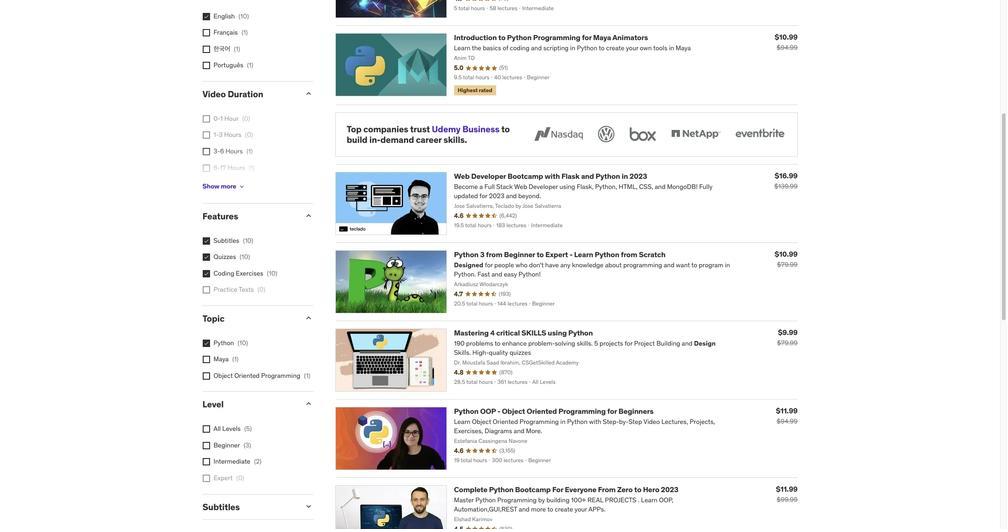 Task type: locate. For each thing, give the bounding box(es) containing it.
7 xsmall image from the top
[[203, 164, 210, 172]]

1 vertical spatial $11.99
[[776, 484, 798, 493]]

$9.99
[[778, 328, 798, 337]]

0 vertical spatial $94.99
[[777, 43, 798, 51]]

$79.99
[[777, 260, 798, 269], [777, 339, 798, 347]]

maya (1)
[[214, 355, 239, 363]]

xsmall image for beginner
[[203, 442, 210, 449]]

0 horizontal spatial expert
[[214, 474, 233, 482]]

small image
[[304, 211, 313, 220], [304, 502, 313, 511]]

1 small image from the top
[[304, 211, 313, 220]]

expert left learn
[[546, 250, 568, 259]]

1 vertical spatial small image
[[304, 502, 313, 511]]

zero
[[617, 485, 633, 494]]

xsmall image for maya
[[203, 356, 210, 363]]

1 vertical spatial small image
[[304, 313, 313, 323]]

0 vertical spatial $11.99
[[776, 406, 798, 415]]

xsmall image left beginner (3)
[[203, 442, 210, 449]]

1 vertical spatial -
[[498, 406, 501, 416]]

english
[[214, 12, 235, 20]]

0 vertical spatial small image
[[304, 211, 313, 220]]

bootcamp left for
[[515, 485, 551, 494]]

all levels (5)
[[214, 425, 252, 433]]

$94.99 inside $11.99 $94.99
[[777, 417, 798, 425]]

xsmall image left subtitles (10)
[[203, 237, 210, 245]]

oriented
[[234, 371, 260, 380], [527, 406, 557, 416]]

$94.99 for $10.99
[[777, 43, 798, 51]]

xsmall image for 한국어
[[203, 46, 210, 53]]

(2)
[[254, 457, 262, 466]]

xsmall image left 1-
[[203, 131, 210, 139]]

0 horizontal spatial maya
[[214, 355, 229, 363]]

xsmall image for quizzes
[[203, 254, 210, 261]]

from
[[486, 250, 503, 259], [621, 250, 638, 259]]

0 horizontal spatial object
[[214, 371, 233, 380]]

2 xsmall image from the top
[[203, 29, 210, 36]]

0 vertical spatial $10.99
[[775, 32, 798, 41]]

1 vertical spatial beginner
[[214, 441, 240, 449]]

-
[[570, 250, 573, 259], [498, 406, 501, 416]]

subtitles
[[214, 236, 239, 245], [203, 501, 240, 512]]

introduction to python programming for maya animators
[[454, 33, 648, 42]]

introduction to python programming for maya animators link
[[454, 33, 648, 42]]

xsmall image left français
[[203, 29, 210, 36]]

1 horizontal spatial from
[[621, 250, 638, 259]]

$11.99 $99.99
[[776, 484, 798, 504]]

(10) up maya (1)
[[238, 339, 248, 347]]

1 vertical spatial bootcamp
[[515, 485, 551, 494]]

bootcamp left with
[[508, 171, 543, 181]]

1 vertical spatial object
[[502, 406, 525, 416]]

9 xsmall image from the top
[[203, 356, 210, 363]]

8 xsmall image from the top
[[203, 270, 210, 277]]

xsmall image left english
[[203, 13, 210, 20]]

(0) down the intermediate (2)
[[236, 474, 244, 482]]

hours for 1-3 hours
[[224, 131, 242, 139]]

0 vertical spatial bootcamp
[[508, 171, 543, 181]]

programming
[[533, 33, 581, 42], [261, 371, 300, 380], [559, 406, 606, 416]]

bootcamp
[[508, 171, 543, 181], [515, 485, 551, 494]]

expert
[[546, 250, 568, 259], [214, 474, 233, 482]]

nasdaq image
[[532, 124, 585, 144]]

subtitles for subtitles
[[203, 501, 240, 512]]

to inside to build in-demand career skills.
[[502, 124, 510, 135]]

maya down python (10)
[[214, 355, 229, 363]]

1 vertical spatial $79.99
[[777, 339, 798, 347]]

6
[[220, 147, 224, 155]]

$10.99
[[775, 32, 798, 41], [775, 249, 798, 258]]

1 small image from the top
[[304, 89, 313, 98]]

$94.99
[[777, 43, 798, 51], [777, 417, 798, 425]]

level button
[[203, 399, 297, 410]]

3
[[219, 131, 223, 139], [480, 250, 485, 259]]

português
[[214, 61, 243, 69]]

1 xsmall image from the top
[[203, 13, 210, 20]]

topic
[[203, 313, 225, 324]]

1 from from the left
[[486, 250, 503, 259]]

from
[[598, 485, 616, 494]]

(0)
[[242, 114, 250, 122], [245, 131, 253, 139], [258, 285, 265, 294], [236, 474, 244, 482]]

maya left the animators
[[593, 33, 611, 42]]

(10) up coding exercises (10)
[[240, 253, 250, 261]]

1 $10.99 from the top
[[775, 32, 798, 41]]

1 $11.99 from the top
[[776, 406, 798, 415]]

0 vertical spatial -
[[570, 250, 573, 259]]

xsmall image for all
[[203, 426, 210, 433]]

(10)
[[239, 12, 249, 20], [243, 236, 253, 245], [240, 253, 250, 261], [267, 269, 277, 277], [238, 339, 248, 347]]

for
[[582, 33, 592, 42], [608, 406, 617, 416]]

to right introduction
[[499, 33, 506, 42]]

- left learn
[[570, 250, 573, 259]]

small image for topic
[[304, 313, 313, 323]]

for left beginners
[[608, 406, 617, 416]]

bootcamp for developer
[[508, 171, 543, 181]]

udemy business link
[[432, 124, 500, 135]]

3 for 1-
[[219, 131, 223, 139]]

0 vertical spatial maya
[[593, 33, 611, 42]]

1 horizontal spatial maya
[[593, 33, 611, 42]]

hours up 3-6 hours (1) on the top
[[224, 131, 242, 139]]

xsmall image for english
[[203, 13, 210, 20]]

scratch
[[639, 250, 666, 259]]

xsmall image
[[203, 115, 210, 122], [238, 183, 246, 190], [203, 237, 210, 245], [203, 254, 210, 261], [203, 286, 210, 294], [203, 340, 210, 347], [203, 372, 210, 380], [203, 442, 210, 449], [203, 458, 210, 466], [203, 475, 210, 482]]

2 $10.99 from the top
[[775, 249, 798, 258]]

python
[[507, 33, 532, 42], [596, 171, 620, 181], [454, 250, 479, 259], [595, 250, 620, 259], [569, 328, 593, 337], [214, 339, 234, 347], [454, 406, 479, 416], [489, 485, 514, 494]]

xsmall image left 6-
[[203, 164, 210, 172]]

xsmall image left coding
[[203, 270, 210, 277]]

developer
[[471, 171, 506, 181]]

1 vertical spatial expert
[[214, 474, 233, 482]]

(10) right english
[[239, 12, 249, 20]]

skills
[[522, 328, 546, 337]]

4 xsmall image from the top
[[203, 62, 210, 69]]

- right the oop at the left of the page
[[498, 406, 501, 416]]

beginner
[[504, 250, 535, 259], [214, 441, 240, 449]]

hour
[[224, 114, 239, 122]]

1 vertical spatial 3
[[480, 250, 485, 259]]

2023 right in
[[630, 171, 647, 181]]

english (10)
[[214, 12, 249, 20]]

hours right 6
[[226, 147, 243, 155]]

all
[[214, 425, 221, 433]]

0 vertical spatial subtitles
[[214, 236, 239, 245]]

xsmall image right more
[[238, 183, 246, 190]]

1 vertical spatial 2023
[[661, 485, 679, 494]]

xsmall image for practice
[[203, 286, 210, 294]]

1 vertical spatial $94.99
[[777, 417, 798, 425]]

10 xsmall image from the top
[[203, 426, 210, 433]]

6 xsmall image from the top
[[203, 148, 210, 155]]

2 $94.99 from the top
[[777, 417, 798, 425]]

expert down intermediate
[[214, 474, 233, 482]]

level
[[203, 399, 224, 410]]

xsmall image left 0-
[[203, 115, 210, 122]]

1 horizontal spatial expert
[[546, 250, 568, 259]]

$11.99 $94.99
[[776, 406, 798, 425]]

to right business
[[502, 124, 510, 135]]

1 vertical spatial $10.99
[[775, 249, 798, 258]]

demand
[[381, 134, 414, 145]]

xsmall image for intermediate
[[203, 458, 210, 466]]

everyone
[[565, 485, 597, 494]]

subtitles up quizzes
[[214, 236, 239, 245]]

xsmall image left practice
[[203, 286, 210, 294]]

0 vertical spatial for
[[582, 33, 592, 42]]

subtitles for subtitles (10)
[[214, 236, 239, 245]]

2023 right hero on the right of the page
[[661, 485, 679, 494]]

xsmall image for 3-
[[203, 148, 210, 155]]

(10) up quizzes (10)
[[243, 236, 253, 245]]

small image for level
[[304, 399, 313, 409]]

5 xsmall image from the top
[[203, 131, 210, 139]]

17+ hours
[[214, 180, 243, 188]]

$10.99 for introduction to python programming for maya animators
[[775, 32, 798, 41]]

17+
[[214, 180, 224, 188]]

2 $79.99 from the top
[[777, 339, 798, 347]]

subtitles down expert (0)
[[203, 501, 240, 512]]

2 $11.99 from the top
[[776, 484, 798, 493]]

2 small image from the top
[[304, 313, 313, 323]]

small image
[[304, 89, 313, 98], [304, 313, 313, 323], [304, 399, 313, 409]]

$11.99 for complete python bootcamp for everyone from zero to hero 2023
[[776, 484, 798, 493]]

$16.99 $139.99
[[775, 171, 798, 190]]

(0) right the "hour"
[[242, 114, 250, 122]]

object down maya (1)
[[214, 371, 233, 380]]

3-
[[214, 147, 220, 155]]

web developer bootcamp with flask and python in 2023 link
[[454, 171, 647, 181]]

2 from from the left
[[621, 250, 638, 259]]

hours right 17
[[228, 163, 245, 172]]

$10.99 for python 3 from beginner to expert - learn python from scratch
[[775, 249, 798, 258]]

0 horizontal spatial oriented
[[234, 371, 260, 380]]

xsmall image left expert (0)
[[203, 475, 210, 482]]

$94.99 for $11.99
[[777, 417, 798, 425]]

with
[[545, 171, 560, 181]]

1 horizontal spatial for
[[608, 406, 617, 416]]

$79.99 inside $10.99 $79.99
[[777, 260, 798, 269]]

0 horizontal spatial 3
[[219, 131, 223, 139]]

0 vertical spatial $79.99
[[777, 260, 798, 269]]

0 vertical spatial expert
[[546, 250, 568, 259]]

3 xsmall image from the top
[[203, 46, 210, 53]]

using
[[548, 328, 567, 337]]

xsmall image left all
[[203, 426, 210, 433]]

xsmall image left português
[[203, 62, 210, 69]]

0 horizontal spatial -
[[498, 406, 501, 416]]

xsmall image left python (10)
[[203, 340, 210, 347]]

quizzes
[[214, 253, 236, 261]]

3 small image from the top
[[304, 399, 313, 409]]

3-6 hours (1)
[[214, 147, 253, 155]]

2 small image from the top
[[304, 502, 313, 511]]

python 3 from beginner to expert - learn python from scratch link
[[454, 250, 666, 259]]

object
[[214, 371, 233, 380], [502, 406, 525, 416]]

xsmall image
[[203, 13, 210, 20], [203, 29, 210, 36], [203, 46, 210, 53], [203, 62, 210, 69], [203, 131, 210, 139], [203, 148, 210, 155], [203, 164, 210, 172], [203, 270, 210, 277], [203, 356, 210, 363], [203, 426, 210, 433]]

coding exercises (10)
[[214, 269, 277, 277]]

hours
[[224, 131, 242, 139], [226, 147, 243, 155], [228, 163, 245, 172], [225, 180, 243, 188]]

1 horizontal spatial 3
[[480, 250, 485, 259]]

(10) for quizzes (10)
[[240, 253, 250, 261]]

1 $79.99 from the top
[[777, 260, 798, 269]]

complete python bootcamp for everyone from zero to hero 2023
[[454, 485, 679, 494]]

hours right 17+
[[225, 180, 243, 188]]

$94.99 inside $10.99 $94.99
[[777, 43, 798, 51]]

1 $94.99 from the top
[[777, 43, 798, 51]]

0 vertical spatial beginner
[[504, 250, 535, 259]]

udemy
[[432, 124, 461, 135]]

0 vertical spatial 3
[[219, 131, 223, 139]]

2 vertical spatial small image
[[304, 399, 313, 409]]

python (10)
[[214, 339, 248, 347]]

companies
[[364, 124, 408, 135]]

2 vertical spatial programming
[[559, 406, 606, 416]]

1 vertical spatial subtitles
[[203, 501, 240, 512]]

(5)
[[244, 425, 252, 433]]

xsmall image left 한국어
[[203, 46, 210, 53]]

xsmall image left quizzes
[[203, 254, 210, 261]]

xsmall image for object
[[203, 372, 210, 380]]

xsmall image left intermediate
[[203, 458, 210, 466]]

0 horizontal spatial from
[[486, 250, 503, 259]]

quizzes (10)
[[214, 253, 250, 261]]

한국어
[[214, 45, 230, 53]]

0 horizontal spatial 2023
[[630, 171, 647, 181]]

$79.99 for $10.99
[[777, 260, 798, 269]]

xsmall image left maya (1)
[[203, 356, 210, 363]]

xsmall image left 3-
[[203, 148, 210, 155]]

object oriented programming (1)
[[214, 371, 310, 380]]

0 vertical spatial small image
[[304, 89, 313, 98]]

1 vertical spatial for
[[608, 406, 617, 416]]

(10) for python (10)
[[238, 339, 248, 347]]

xsmall image up "level"
[[203, 372, 210, 380]]

object right the oop at the left of the page
[[502, 406, 525, 416]]

(10) right the exercises
[[267, 269, 277, 277]]

1 horizontal spatial object
[[502, 406, 525, 416]]

hours for 6-17 hours
[[228, 163, 245, 172]]

coding
[[214, 269, 234, 277]]

for left the animators
[[582, 33, 592, 42]]

1 vertical spatial oriented
[[527, 406, 557, 416]]

xsmall image for 1-
[[203, 131, 210, 139]]



Task type: vqa. For each thing, say whether or not it's contained in the screenshot.
Play The Stock Exchange and the Markets icon
no



Task type: describe. For each thing, give the bounding box(es) containing it.
trust
[[410, 124, 430, 135]]

topic button
[[203, 313, 297, 324]]

video
[[203, 88, 226, 100]]

xsmall image for français
[[203, 29, 210, 36]]

0 vertical spatial 2023
[[630, 171, 647, 181]]

more
[[221, 182, 236, 190]]

6-
[[214, 163, 220, 172]]

practice tests (0)
[[214, 285, 265, 294]]

0-1 hour (0)
[[214, 114, 250, 122]]

for
[[552, 485, 564, 494]]

show
[[203, 182, 219, 190]]

1 vertical spatial programming
[[261, 371, 300, 380]]

mastering 4 critical skills using python link
[[454, 328, 593, 337]]

to build in-demand career skills.
[[347, 124, 510, 145]]

skills.
[[444, 134, 467, 145]]

17
[[220, 163, 226, 172]]

video duration button
[[203, 88, 297, 100]]

xsmall image for subtitles
[[203, 237, 210, 245]]

animators
[[613, 33, 648, 42]]

$16.99
[[775, 171, 798, 180]]

practice
[[214, 285, 237, 294]]

3 for python
[[480, 250, 485, 259]]

português (1)
[[214, 61, 253, 69]]

$10.99 $79.99
[[775, 249, 798, 269]]

1
[[220, 114, 223, 122]]

career
[[416, 134, 442, 145]]

1 horizontal spatial oriented
[[527, 406, 557, 416]]

tests
[[239, 285, 254, 294]]

(10) for subtitles (10)
[[243, 236, 253, 245]]

xsmall image for português
[[203, 62, 210, 69]]

learn
[[574, 250, 593, 259]]

web
[[454, 171, 470, 181]]

한국어 (1)
[[214, 45, 240, 53]]

0 vertical spatial programming
[[533, 33, 581, 42]]

exercises
[[236, 269, 263, 277]]

(0) right "tests" at the bottom of page
[[258, 285, 265, 294]]

python 3 from beginner to expert - learn python from scratch
[[454, 250, 666, 259]]

français (1)
[[214, 28, 248, 36]]

small image for features
[[304, 211, 313, 220]]

0 horizontal spatial for
[[582, 33, 592, 42]]

1 horizontal spatial beginner
[[504, 250, 535, 259]]

critical
[[496, 328, 520, 337]]

xsmall image for 6-
[[203, 164, 210, 172]]

0-
[[214, 114, 220, 122]]

features button
[[203, 210, 297, 222]]

show more button
[[203, 177, 246, 196]]

introduction
[[454, 33, 497, 42]]

video duration
[[203, 88, 263, 100]]

xsmall image for coding
[[203, 270, 210, 277]]

levels
[[222, 425, 241, 433]]

$99.99
[[777, 495, 798, 504]]

$9.99 $79.99
[[777, 328, 798, 347]]

mastering
[[454, 328, 489, 337]]

expert (0)
[[214, 474, 244, 482]]

xsmall image for expert
[[203, 475, 210, 482]]

1 vertical spatial maya
[[214, 355, 229, 363]]

to left learn
[[537, 250, 544, 259]]

beginners
[[619, 406, 654, 416]]

web developer bootcamp with flask and python in 2023
[[454, 171, 647, 181]]

beginner (3)
[[214, 441, 251, 449]]

4
[[490, 328, 495, 337]]

0 vertical spatial object
[[214, 371, 233, 380]]

(0) up 3-6 hours (1) on the top
[[245, 131, 253, 139]]

in
[[622, 171, 628, 181]]

eventbrite image
[[733, 124, 786, 144]]

xsmall image inside show more button
[[238, 183, 246, 190]]

box image
[[627, 124, 658, 144]]

bootcamp for python
[[515, 485, 551, 494]]

to right zero
[[635, 485, 642, 494]]

1-3 hours (0)
[[214, 131, 253, 139]]

intermediate
[[214, 457, 251, 466]]

flask
[[562, 171, 580, 181]]

mastering 4 critical skills using python
[[454, 328, 593, 337]]

1 horizontal spatial 2023
[[661, 485, 679, 494]]

(3)
[[244, 441, 251, 449]]

complete
[[454, 485, 488, 494]]

1-
[[214, 131, 219, 139]]

xsmall image for 0-
[[203, 115, 210, 122]]

netapp image
[[669, 124, 722, 144]]

xsmall image for python
[[203, 340, 210, 347]]

intermediate (2)
[[214, 457, 262, 466]]

1 horizontal spatial -
[[570, 250, 573, 259]]

small image for subtitles
[[304, 502, 313, 511]]

oop
[[480, 406, 496, 416]]

and
[[581, 171, 594, 181]]

complete python bootcamp for everyone from zero to hero 2023 link
[[454, 485, 679, 494]]

volkswagen image
[[596, 124, 616, 144]]

$10.99 $94.99
[[775, 32, 798, 51]]

business
[[463, 124, 500, 135]]

(10) for english (10)
[[239, 12, 249, 20]]

small image for video duration
[[304, 89, 313, 98]]

top companies trust udemy business
[[347, 124, 500, 135]]

top
[[347, 124, 362, 135]]

build
[[347, 134, 368, 145]]

0 vertical spatial oriented
[[234, 371, 260, 380]]

$79.99 for $9.99
[[777, 339, 798, 347]]

0 horizontal spatial beginner
[[214, 441, 240, 449]]

$11.99 for python oop - object oriented programming for beginners
[[776, 406, 798, 415]]

$139.99
[[775, 182, 798, 190]]

6-17 hours (1)
[[214, 163, 255, 172]]

français
[[214, 28, 238, 36]]

hero
[[643, 485, 660, 494]]

hours for 3-6 hours
[[226, 147, 243, 155]]

features
[[203, 210, 238, 222]]

python oop - object oriented programming for beginners
[[454, 406, 654, 416]]



